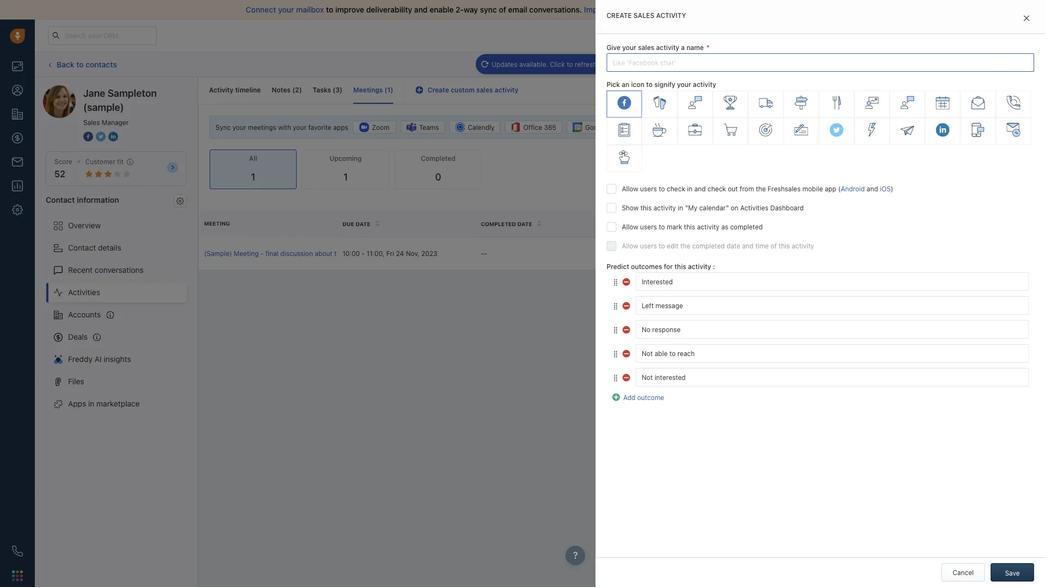 Task type: locate. For each thing, give the bounding box(es) containing it.
2 minus filled image from the top
[[622, 324, 631, 333]]

click
[[550, 60, 565, 68]]

2 horizontal spatial meeting
[[821, 61, 846, 68]]

( right tasks
[[333, 86, 335, 94]]

improve
[[335, 5, 364, 14]]

ui drag handle image
[[612, 302, 619, 310], [612, 326, 619, 334], [612, 350, 619, 358], [612, 374, 619, 382]]

linkedin circled image
[[108, 131, 118, 142]]

your
[[747, 32, 761, 39]]

completed
[[421, 155, 455, 163], [481, 221, 516, 227]]

deal inside button
[[972, 61, 985, 68]]

your right sync
[[233, 124, 246, 131]]

nov,
[[406, 250, 419, 258]]

0 horizontal spatial add
[[623, 394, 635, 402]]

the right edit
[[680, 242, 690, 250]]

-- down completed date
[[481, 250, 487, 258]]

) right 'meetings'
[[391, 86, 393, 94]]

0 vertical spatial allow
[[622, 185, 638, 193]]

2 vertical spatial users
[[640, 242, 657, 250]]

0 horizontal spatial completed
[[692, 242, 725, 250]]

1 horizontal spatial 1
[[343, 171, 348, 183]]

ios
[[880, 185, 891, 193]]

freddy ai insights
[[68, 355, 131, 364]]

1 horizontal spatial completed
[[481, 221, 516, 227]]

this right for
[[675, 263, 686, 270]]

) right tasks
[[340, 86, 342, 94]]

1 horizontal spatial activities
[[740, 204, 769, 212]]

meeting down explore
[[821, 61, 846, 68]]

to
[[326, 5, 333, 14], [742, 5, 749, 14], [76, 60, 84, 69], [567, 60, 573, 68], [646, 81, 653, 89], [659, 185, 665, 193], [659, 223, 665, 231], [659, 242, 665, 250]]

( inside tab panel
[[838, 185, 841, 193]]

to right icon
[[646, 81, 653, 89]]

to left the mark
[[659, 223, 665, 231]]

task button
[[763, 55, 800, 74]]

0 horizontal spatial sales
[[83, 119, 100, 126]]

1 vertical spatial completed
[[481, 221, 516, 227]]

(sample) meeting - final discussion about the deal
[[204, 250, 359, 258]]

0 vertical spatial contact
[[46, 195, 75, 204]]

1 horizontal spatial sales
[[874, 61, 891, 68]]

allow up john
[[622, 242, 638, 250]]

0 horizontal spatial meeting
[[204, 221, 230, 227]]

completed right as
[[730, 223, 763, 231]]

dialog
[[596, 0, 1045, 588]]

1 vertical spatial deal
[[346, 250, 359, 258]]

activities up accounts
[[68, 288, 100, 297]]

app
[[825, 185, 836, 193]]

1 ui drag handle image from the top
[[612, 302, 619, 310]]

sales
[[874, 61, 891, 68], [83, 119, 100, 126]]

1 horizontal spatial the
[[680, 242, 690, 250]]

1 horizontal spatial add
[[958, 61, 970, 68]]

create custom sales activity link
[[416, 86, 519, 94]]

3 users from the top
[[640, 242, 657, 250]]

activity down the updates
[[495, 86, 519, 94]]

2 horizontal spatial date
[[727, 242, 740, 250]]

way
[[464, 5, 478, 14]]

activity left as
[[697, 223, 719, 231]]

0 horizontal spatial of
[[499, 5, 506, 14]]

and left ios link
[[867, 185, 878, 193]]

0 horizontal spatial 1
[[251, 171, 255, 183]]

files
[[68, 378, 84, 387]]

email
[[618, 61, 635, 68]]

cancel button
[[942, 564, 985, 582]]

explore plans link
[[833, 29, 888, 42]]

0 horizontal spatial date
[[356, 221, 370, 227]]

-- down time
[[758, 250, 764, 258]]

0 horizontal spatial --
[[481, 250, 487, 258]]

scratch.
[[789, 5, 818, 14]]

0 vertical spatial add
[[958, 61, 970, 68]]

activities
[[740, 204, 769, 212], [68, 288, 100, 297]]

sales up facebook circled image at the top of page
[[83, 119, 100, 126]]

all
[[249, 155, 257, 163]]

the
[[756, 185, 766, 193], [680, 242, 690, 250], [334, 250, 344, 258]]

from right start
[[770, 5, 787, 14]]

add outcome link
[[612, 392, 664, 402]]

discussion
[[280, 250, 313, 258]]

1 down upcoming
[[343, 171, 348, 183]]

sync your meetings with your favorite apps
[[216, 124, 348, 131]]

) for tasks ( 3 )
[[340, 86, 342, 94]]

sampleton
[[108, 87, 157, 99]]

sales activities
[[874, 61, 920, 68]]

2 vertical spatial meeting
[[234, 250, 259, 258]]

None text field
[[635, 272, 1029, 291]]

meeting left final
[[234, 250, 259, 258]]

plans
[[865, 32, 882, 39]]

52
[[54, 169, 65, 179]]

your right with
[[293, 124, 306, 131]]

1 allow from the top
[[622, 185, 638, 193]]

of right time
[[771, 242, 777, 250]]

3 allow from the top
[[622, 242, 638, 250]]

1 vertical spatial sales
[[83, 119, 100, 126]]

contact for contact information
[[46, 195, 75, 204]]

freddy
[[68, 355, 93, 364]]

to right the mailbox in the left of the page
[[326, 5, 333, 14]]

this right the mark
[[684, 223, 695, 231]]

save button
[[991, 564, 1034, 582]]

ai
[[95, 355, 102, 364]]

activity up the mark
[[654, 204, 676, 212]]

1 vertical spatial activities
[[68, 288, 100, 297]]

allow for allow users to check in and check out from the freshsales mobile app ( android and ios )
[[622, 185, 638, 193]]

add deal button
[[942, 55, 991, 74]]

1 horizontal spatial check
[[708, 185, 726, 193]]

meeting up (sample)
[[204, 221, 230, 227]]

allow down show
[[622, 223, 638, 231]]

allow users to edit the completed date and time of this activity
[[622, 242, 814, 250]]

1 horizontal spatial meeting
[[234, 250, 259, 258]]

activity timeline
[[209, 86, 261, 94]]

1 horizontal spatial completed
[[730, 223, 763, 231]]

1 horizontal spatial of
[[771, 242, 777, 250]]

notes
[[272, 86, 291, 94]]

deal
[[972, 61, 985, 68], [346, 250, 359, 258]]

available.
[[519, 60, 548, 68]]

"my
[[685, 204, 697, 212]]

and
[[414, 5, 428, 14], [694, 185, 706, 193], [867, 185, 878, 193], [742, 242, 754, 250]]

contact for contact details
[[68, 244, 96, 253]]

0 horizontal spatial completed
[[421, 155, 455, 163]]

1 vertical spatial completed
[[692, 242, 725, 250]]

( right 'meetings'
[[385, 86, 387, 94]]

date for due date
[[356, 221, 370, 227]]

recent
[[68, 266, 93, 275]]

contacts
[[86, 60, 117, 69]]

users up owner
[[640, 185, 657, 193]]

meeting inside button
[[821, 61, 846, 68]]

completed date
[[481, 221, 532, 227]]

(sample)
[[204, 250, 232, 258]]

)
[[299, 86, 302, 94], [340, 86, 342, 94], [391, 86, 393, 94], [891, 185, 893, 193]]

accounts
[[68, 311, 101, 320]]

activity left you
[[656, 12, 686, 19]]

tab panel
[[596, 0, 1045, 588]]

) for notes ( 2 )
[[299, 86, 302, 94]]

back
[[57, 60, 74, 69]]

save
[[1005, 570, 1020, 578]]

to right click
[[567, 60, 573, 68]]

2 horizontal spatial the
[[756, 185, 766, 193]]

details
[[98, 244, 121, 253]]

zoom button
[[353, 121, 396, 134]]

users left the mark
[[640, 223, 657, 231]]

owner
[[619, 221, 641, 227]]

2 - from the left
[[362, 250, 365, 258]]

) right "notes"
[[299, 86, 302, 94]]

activities down allow users to check in and check out from the freshsales mobile app ( android and ios )
[[740, 204, 769, 212]]

1 horizontal spatial deal
[[972, 61, 985, 68]]

from right out
[[740, 185, 754, 193]]

recent conversations
[[68, 266, 144, 275]]

icon
[[631, 81, 644, 89]]

sales left activities
[[874, 61, 891, 68]]

1 vertical spatial contact
[[68, 244, 96, 253]]

your right signify
[[677, 81, 691, 89]]

1 vertical spatial of
[[771, 242, 777, 250]]

check left out
[[708, 185, 726, 193]]

0 vertical spatial activities
[[740, 204, 769, 212]]

( right app
[[838, 185, 841, 193]]

contact up recent
[[68, 244, 96, 253]]

3 minus filled image from the top
[[622, 348, 631, 357]]

the left the freshsales
[[756, 185, 766, 193]]

0 vertical spatial sales
[[874, 61, 891, 68]]

allow
[[622, 185, 638, 193], [622, 223, 638, 231], [622, 242, 638, 250]]

the right about
[[334, 250, 344, 258]]

contact down 52 button
[[46, 195, 75, 204]]

jane sampleton (sample)
[[83, 87, 157, 113]]

call
[[662, 61, 674, 68]]

0 vertical spatial meeting
[[821, 61, 846, 68]]

1 -- from the left
[[481, 250, 487, 258]]

enable
[[430, 5, 454, 14]]

1 users from the top
[[640, 185, 657, 193]]

activity down sms "button"
[[693, 81, 716, 89]]

0 vertical spatial from
[[770, 5, 787, 14]]

add inside tab panel
[[623, 394, 635, 402]]

1 horizontal spatial from
[[770, 5, 787, 14]]

add for add outcome
[[623, 394, 635, 402]]

minus filled image
[[622, 300, 631, 309], [622, 324, 631, 333], [622, 348, 631, 357], [622, 372, 631, 381]]

2 allow from the top
[[622, 223, 638, 231]]

) right android
[[891, 185, 893, 193]]

0 horizontal spatial check
[[667, 185, 685, 193]]

data
[[659, 5, 675, 14]]

office 365
[[523, 124, 556, 131]]

mailbox
[[296, 5, 324, 14]]

( right "notes"
[[292, 86, 295, 94]]

0 vertical spatial users
[[640, 185, 657, 193]]

create
[[607, 12, 632, 19]]

( for 3
[[333, 86, 335, 94]]

task
[[780, 61, 794, 68]]

as
[[721, 223, 728, 231]]

3 - from the left
[[481, 250, 484, 258]]

( for 2
[[292, 86, 295, 94]]

all
[[610, 5, 618, 14]]

1 minus filled image from the top
[[622, 300, 631, 309]]

2 users from the top
[[640, 223, 657, 231]]

ends
[[775, 32, 789, 39]]

outcomes
[[631, 263, 662, 270]]

1 vertical spatial users
[[640, 223, 657, 231]]

users up smith
[[640, 242, 657, 250]]

activities
[[892, 61, 920, 68]]

minus filled image
[[622, 276, 631, 285]]

activity left a
[[656, 44, 679, 51]]

plus filled image
[[612, 392, 621, 401]]

predict
[[607, 263, 629, 270]]

1 - from the left
[[261, 250, 264, 258]]

1 vertical spatial allow
[[622, 223, 638, 231]]

0 vertical spatial completed
[[730, 223, 763, 231]]

fri
[[386, 250, 394, 258]]

activity right time
[[792, 242, 814, 250]]

completed for completed
[[421, 155, 455, 163]]

timeline
[[235, 86, 261, 94]]

to up allow users to mark this activity as completed
[[659, 185, 665, 193]]

3 ui drag handle image from the top
[[612, 350, 619, 358]]

0 vertical spatial deal
[[972, 61, 985, 68]]

in right apps at the bottom of the page
[[88, 400, 94, 409]]

1 down all
[[251, 171, 255, 183]]

allow up show
[[622, 185, 638, 193]]

of right sync
[[499, 5, 506, 14]]

in left 21
[[791, 32, 796, 39]]

2 vertical spatial the
[[334, 250, 344, 258]]

minus filled image for third ui drag handle icon from the bottom
[[622, 324, 631, 333]]

0 horizontal spatial from
[[740, 185, 754, 193]]

your trial ends in 21 days
[[747, 32, 819, 39]]

office 365 button
[[505, 121, 562, 134]]

meetings ( 1 )
[[353, 86, 393, 94]]

2-
[[456, 5, 464, 14]]

freshworks switcher image
[[12, 571, 23, 582]]

check up "my
[[667, 185, 685, 193]]

4 minus filled image from the top
[[622, 372, 631, 381]]

call link
[[646, 55, 680, 74]]

1 horizontal spatial --
[[758, 250, 764, 258]]

add deal
[[958, 61, 985, 68]]

0 vertical spatial completed
[[421, 155, 455, 163]]

None text field
[[635, 296, 1029, 315], [635, 320, 1029, 339], [635, 344, 1029, 363], [635, 368, 1029, 387], [635, 296, 1029, 315], [635, 320, 1029, 339], [635, 344, 1029, 363], [635, 368, 1029, 387]]

in left "my
[[678, 204, 683, 212]]

show this activity in "my calendar" on activities dashboard
[[622, 204, 804, 212]]

2 vertical spatial allow
[[622, 242, 638, 250]]

0 vertical spatial of
[[499, 5, 506, 14]]

1 horizontal spatial date
[[517, 221, 532, 227]]

1 vertical spatial add
[[623, 394, 635, 402]]

0 horizontal spatial deal
[[346, 250, 359, 258]]

connect your mailbox to improve deliverability and enable 2-way sync of email conversations. import all your sales data so you don't have to start from scratch.
[[246, 5, 818, 14]]

activity left ":"
[[688, 263, 711, 270]]

activity
[[656, 12, 686, 19], [656, 44, 679, 51], [693, 81, 716, 89], [495, 86, 519, 94], [654, 204, 676, 212], [697, 223, 719, 231], [792, 242, 814, 250], [688, 263, 711, 270]]

add inside button
[[958, 61, 970, 68]]

(sample)
[[83, 101, 124, 113]]

completed up ":"
[[692, 242, 725, 250]]

this right time
[[779, 242, 790, 250]]

1 right 'meetings'
[[387, 86, 391, 94]]

1 for upcoming
[[343, 171, 348, 183]]

your left the mailbox in the left of the page
[[278, 5, 294, 14]]

calendly
[[468, 124, 495, 131]]



Task type: describe. For each thing, give the bounding box(es) containing it.
minus filled image for first ui drag handle icon from the bottom of the tab panel containing create sales activity
[[622, 372, 631, 381]]

google calendar button
[[567, 121, 643, 134]]

0 horizontal spatial the
[[334, 250, 344, 258]]

2 horizontal spatial 1
[[387, 86, 391, 94]]

google
[[585, 124, 607, 131]]

import all your sales data link
[[584, 5, 677, 14]]

1 vertical spatial from
[[740, 185, 754, 193]]

phone image
[[12, 547, 23, 557]]

calendar"
[[699, 204, 729, 212]]

5 - from the left
[[758, 250, 761, 258]]

1 for all
[[251, 171, 255, 183]]

4 - from the left
[[484, 250, 487, 258]]

marketplace
[[96, 400, 140, 409]]

365
[[544, 124, 556, 131]]

calendar
[[609, 124, 637, 131]]

1 vertical spatial the
[[680, 242, 690, 250]]

:
[[713, 263, 715, 270]]

calendly button
[[449, 121, 501, 134]]

apps in marketplace
[[68, 400, 140, 409]]

52 button
[[54, 169, 65, 179]]

users for check
[[640, 185, 657, 193]]

time
[[755, 242, 769, 250]]

meetings
[[248, 124, 276, 131]]

name
[[687, 44, 704, 51]]

sales for sales manager
[[83, 119, 100, 126]]

minus filled image for fourth ui drag handle icon from the bottom of the tab panel containing create sales activity
[[622, 300, 631, 309]]

information
[[77, 195, 119, 204]]

john
[[619, 250, 634, 258]]

ui drag handle image
[[612, 278, 619, 286]]

predict outcomes for this activity :
[[607, 263, 715, 270]]

due date
[[342, 221, 370, 227]]

back to contacts
[[57, 60, 117, 69]]

users for mark
[[640, 223, 657, 231]]

connect
[[246, 5, 276, 14]]

have
[[723, 5, 740, 14]]

explore
[[839, 32, 863, 39]]

completed for completed date
[[481, 221, 516, 227]]

zoom
[[372, 124, 390, 131]]

allow users to mark this activity as completed
[[622, 223, 763, 231]]

facebook circled image
[[83, 131, 93, 142]]

mobile
[[803, 185, 823, 193]]

smith
[[636, 250, 654, 258]]

start
[[751, 5, 768, 14]]

2 ui drag handle image from the top
[[612, 326, 619, 334]]

deliverability
[[366, 5, 412, 14]]

email image
[[937, 31, 945, 40]]

1 vertical spatial meeting
[[204, 221, 230, 227]]

call button
[[646, 55, 680, 74]]

Search your CRM... text field
[[48, 26, 157, 45]]

( for 1
[[385, 86, 387, 94]]

2 check from the left
[[708, 185, 726, 193]]

an
[[622, 81, 629, 89]]

deals
[[68, 333, 88, 342]]

customer fit
[[85, 158, 123, 166]]

explore plans
[[839, 32, 882, 39]]

cancel
[[953, 569, 974, 577]]

add for add deal
[[958, 61, 970, 68]]

updates
[[492, 60, 518, 68]]

custom
[[451, 86, 475, 94]]

dashboard
[[770, 204, 804, 212]]

and up "my
[[694, 185, 706, 193]]

your right give
[[622, 44, 636, 51]]

and left enable
[[414, 5, 428, 14]]

mng settings image
[[176, 197, 184, 205]]

connect your mailbox link
[[246, 5, 326, 14]]

6 - from the left
[[761, 250, 764, 258]]

- inside (sample) meeting - final discussion about the deal link
[[261, 250, 264, 258]]

) for meetings ( 1 )
[[391, 86, 393, 94]]

overview
[[68, 221, 101, 230]]

sync
[[480, 5, 497, 14]]

allow for allow users to edit the completed date and time of this activity
[[622, 242, 638, 250]]

users for edit
[[640, 242, 657, 250]]

trial
[[762, 32, 773, 39]]

a
[[681, 44, 685, 51]]

0 vertical spatial the
[[756, 185, 766, 193]]

in up "my
[[687, 185, 693, 193]]

out
[[728, 185, 738, 193]]

4 ui drag handle image from the top
[[612, 374, 619, 382]]

you
[[687, 5, 700, 14]]

create sales activity
[[607, 12, 686, 19]]

to left start
[[742, 5, 749, 14]]

customer
[[85, 158, 115, 166]]

21
[[797, 32, 804, 39]]

fit
[[117, 158, 123, 166]]

dialog containing create sales activity
[[596, 0, 1045, 588]]

create
[[428, 86, 449, 94]]

manager
[[102, 119, 129, 126]]

refresh.
[[575, 60, 599, 68]]

to right back
[[76, 60, 84, 69]]

3
[[335, 86, 340, 94]]

of inside tab panel
[[771, 242, 777, 250]]

favorite
[[308, 124, 331, 131]]

this right show
[[640, 204, 652, 212]]

mark
[[667, 223, 682, 231]]

teams button
[[401, 121, 445, 134]]

sales for sales activities
[[874, 61, 891, 68]]

pick an icon to signify your activity
[[607, 81, 716, 89]]

score 52
[[54, 158, 72, 179]]

11:00,
[[367, 250, 384, 258]]

final
[[265, 250, 279, 258]]

tab panel containing create sales activity
[[596, 0, 1045, 588]]

2 -- from the left
[[758, 250, 764, 258]]

android link
[[841, 185, 865, 193]]

sales manager
[[83, 119, 129, 126]]

date for completed date
[[517, 221, 532, 227]]

updates available. click to refresh.
[[492, 60, 599, 68]]

1 check from the left
[[667, 185, 685, 193]]

email button
[[602, 55, 641, 74]]

activity
[[209, 86, 233, 94]]

0 horizontal spatial activities
[[68, 288, 100, 297]]

add outcome
[[623, 394, 664, 402]]

twitter circled image
[[96, 131, 106, 142]]

give your sales activity a name
[[607, 44, 704, 51]]

jane
[[83, 87, 105, 99]]

and left time
[[742, 242, 754, 250]]

) inside tab panel
[[891, 185, 893, 193]]

Give your sales activity a name text field
[[607, 53, 1034, 72]]

your right all
[[620, 5, 636, 14]]

minus filled image for second ui drag handle icon from the bottom
[[622, 348, 631, 357]]

freshsales
[[768, 185, 801, 193]]

allow for allow users to mark this activity as completed
[[622, 223, 638, 231]]

office
[[523, 124, 542, 131]]

to left edit
[[659, 242, 665, 250]]

conversations
[[95, 266, 144, 275]]

apps
[[68, 400, 86, 409]]

contact information
[[46, 195, 119, 204]]

phone element
[[7, 541, 28, 563]]



Task type: vqa. For each thing, say whether or not it's contained in the screenshot.
ADD FOLLOW-UP TASK
no



